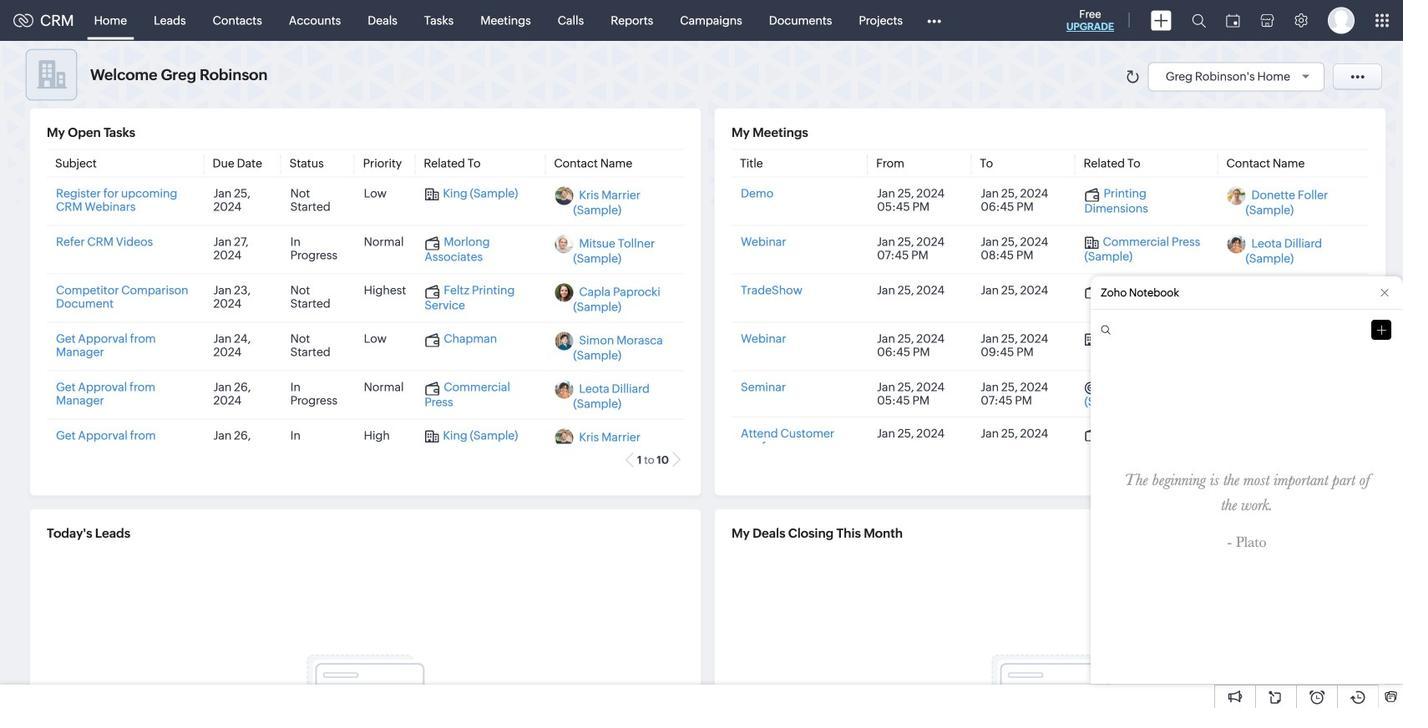 Task type: vqa. For each thing, say whether or not it's contained in the screenshot.
bottommost Lead
no



Task type: describe. For each thing, give the bounding box(es) containing it.
create menu image
[[1151, 10, 1172, 30]]

profile element
[[1318, 0, 1365, 41]]

Other Modules field
[[917, 7, 952, 34]]

search element
[[1182, 0, 1216, 41]]

profile image
[[1328, 7, 1355, 34]]

create menu element
[[1141, 0, 1182, 41]]

logo image
[[13, 14, 33, 27]]



Task type: locate. For each thing, give the bounding box(es) containing it.
search image
[[1192, 13, 1206, 28]]

calendar image
[[1226, 14, 1241, 27]]



